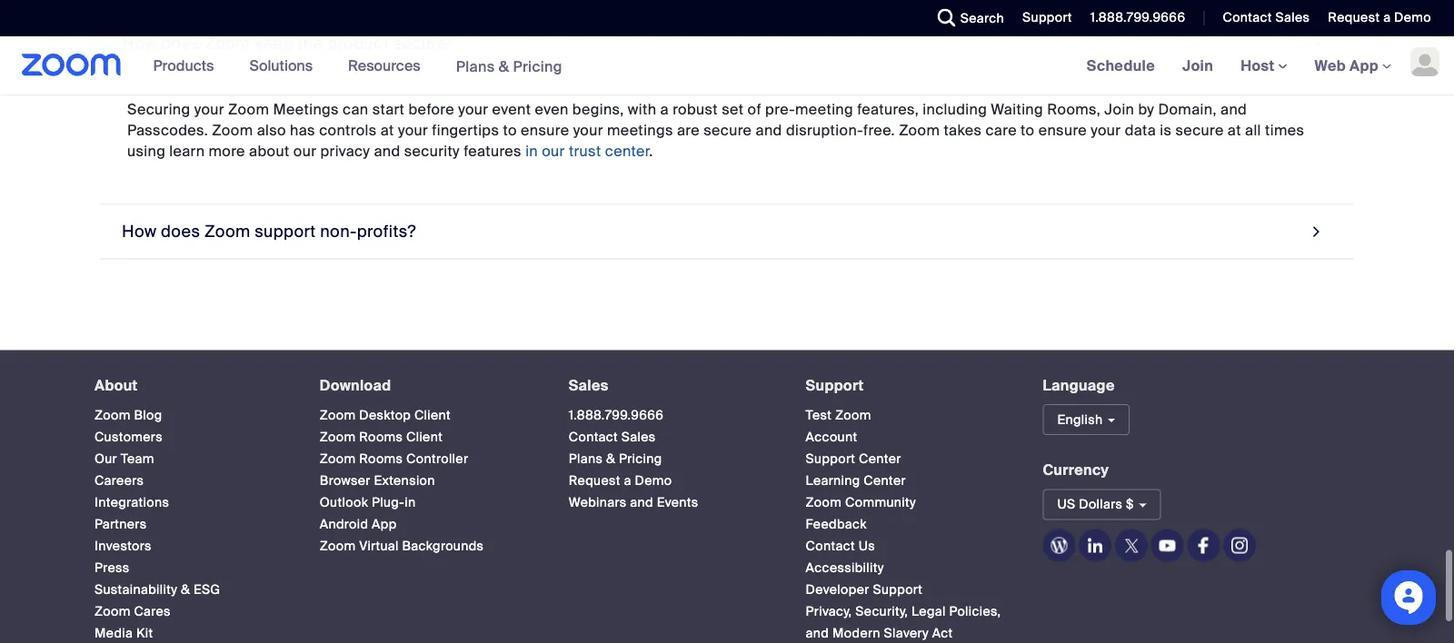 Task type: vqa. For each thing, say whether or not it's contained in the screenshot.
Show Personal Meeting Passcode image
no



Task type: locate. For each thing, give the bounding box(es) containing it.
english
[[1058, 412, 1103, 428]]

1.888.799.9666 for 1.888.799.9666 contact sales plans & pricing request a demo webinars and events
[[569, 407, 664, 424]]

1.888.799.9666 down sales "link"
[[569, 407, 664, 424]]

tab list containing how does zoom keep the product secure?
[[100, 0, 1355, 260]]

0 horizontal spatial 1.888.799.9666
[[569, 407, 664, 424]]

zoom community link
[[806, 494, 917, 511]]

0 horizontal spatial secure
[[704, 120, 752, 140]]

search button
[[925, 0, 1009, 36]]

1 horizontal spatial secure
[[1176, 120, 1224, 140]]

0 vertical spatial plans
[[456, 57, 495, 76]]

features
[[464, 141, 522, 160]]

team
[[121, 451, 154, 467]]

our down the has
[[293, 141, 317, 160]]

android
[[320, 516, 369, 533]]

host button
[[1241, 56, 1288, 75]]

1 horizontal spatial sales
[[622, 429, 656, 446]]

center
[[859, 451, 902, 467], [864, 472, 907, 489]]

pricing up webinars and events 'link' at the left bottom of the page
[[619, 451, 662, 467]]

1 vertical spatial rooms
[[359, 451, 403, 467]]

1 horizontal spatial contact
[[806, 538, 856, 555]]

to down event
[[503, 120, 517, 140]]

demo up profile picture
[[1395, 9, 1432, 26]]

your up the more in the left of the page
[[194, 100, 224, 119]]

2 vertical spatial a
[[624, 472, 632, 489]]

tab list
[[100, 0, 1355, 260]]

contact sales
[[1223, 9, 1311, 26]]

1 does from the top
[[161, 33, 200, 54]]

demo up webinars and events 'link' at the left bottom of the page
[[635, 472, 672, 489]]

contact up host
[[1223, 9, 1273, 26]]

support center link
[[806, 451, 902, 467]]

0 horizontal spatial demo
[[635, 472, 672, 489]]

about
[[95, 376, 138, 395]]

1 vertical spatial plans
[[569, 451, 603, 467]]

in right features
[[526, 141, 538, 160]]

a up web app dropdown button
[[1384, 9, 1392, 26]]

0 horizontal spatial plans
[[456, 57, 495, 76]]

1.888.799.9666 up schedule
[[1091, 9, 1186, 26]]

support
[[1023, 9, 1073, 26], [806, 376, 864, 395], [806, 451, 856, 467], [873, 582, 923, 598]]

and inside 1.888.799.9666 contact sales plans & pricing request a demo webinars and events
[[630, 494, 654, 511]]

waiting
[[991, 100, 1044, 119]]

1 vertical spatial a
[[661, 100, 669, 119]]

and left events
[[630, 494, 654, 511]]

0 horizontal spatial &
[[181, 582, 190, 598]]

ensure down 'even'
[[521, 120, 570, 140]]

how down using
[[122, 221, 157, 242]]

and down pre-
[[756, 120, 783, 140]]

media
[[95, 625, 133, 642]]

2 ensure from the left
[[1039, 120, 1088, 140]]

integrations link
[[95, 494, 169, 511]]

0 horizontal spatial sales
[[569, 376, 609, 395]]

1.888.799.9666 button
[[1077, 0, 1191, 36], [1091, 9, 1186, 26]]

contact
[[1223, 9, 1273, 26], [569, 429, 618, 446], [806, 538, 856, 555]]

0 horizontal spatial contact
[[569, 429, 618, 446]]

1 horizontal spatial our
[[542, 141, 565, 160]]

contact inside test zoom account support center learning center zoom community feedback contact us accessibility developer support privacy, security, legal policies, and modern slavery ac
[[806, 538, 856, 555]]

contact down feedback button
[[806, 538, 856, 555]]

join
[[1183, 56, 1214, 75], [1105, 100, 1135, 119]]

english button
[[1043, 405, 1130, 436]]

0 vertical spatial 1.888.799.9666
[[1091, 9, 1186, 26]]

1 horizontal spatial join
[[1183, 56, 1214, 75]]

pricing up 'even'
[[513, 57, 563, 76]]

request up webinars
[[569, 472, 621, 489]]

contact down 1.888.799.9666 link
[[569, 429, 618, 446]]

schedule
[[1087, 56, 1156, 75]]

modern
[[833, 625, 881, 642]]

1 vertical spatial demo
[[635, 472, 672, 489]]

and down 'start'
[[374, 141, 401, 160]]

us
[[859, 538, 876, 555]]

request inside 1.888.799.9666 contact sales plans & pricing request a demo webinars and events
[[569, 472, 621, 489]]

0 vertical spatial rooms
[[359, 429, 403, 446]]

1 horizontal spatial at
[[1228, 120, 1242, 140]]

0 vertical spatial join
[[1183, 56, 1214, 75]]

plans up webinars
[[569, 451, 603, 467]]

1.888.799.9666
[[1091, 9, 1186, 26], [569, 407, 664, 424]]

zoom rooms controller link
[[320, 451, 469, 467]]

1 vertical spatial pricing
[[619, 451, 662, 467]]

2 horizontal spatial contact
[[1223, 9, 1273, 26]]

how for how does zoom keep the product secure?
[[122, 33, 157, 54]]

also
[[257, 120, 286, 140]]

2 to from the left
[[1021, 120, 1035, 140]]

0 horizontal spatial at
[[381, 120, 394, 140]]

1 horizontal spatial &
[[499, 57, 509, 76]]

is
[[1161, 120, 1172, 140]]

secure?
[[393, 33, 456, 54]]

sales up host dropdown button
[[1276, 9, 1311, 26]]

app down plug-
[[372, 516, 397, 533]]

app
[[1350, 56, 1379, 75], [372, 516, 397, 533]]

to down waiting in the right of the page
[[1021, 120, 1035, 140]]

1 vertical spatial in
[[405, 494, 416, 511]]

0 horizontal spatial a
[[624, 472, 632, 489]]

outlook
[[320, 494, 368, 511]]

ensure down "rooms,"
[[1039, 120, 1088, 140]]

sales
[[1276, 9, 1311, 26], [569, 376, 609, 395], [622, 429, 656, 446]]

0 horizontal spatial join
[[1105, 100, 1135, 119]]

0 horizontal spatial ensure
[[521, 120, 570, 140]]

join inside securing your zoom meetings can start before your event even begins, with a robust set of pre-meeting features, including waiting rooms, join by domain, and passcodes. zoom also has controls at your fingertips to ensure your meetings are secure and disruption-free. zoom takes care to ensure your data is secure at all times using learn more about our privacy and security features
[[1105, 100, 1135, 119]]

your down before
[[398, 120, 428, 140]]

0 horizontal spatial to
[[503, 120, 517, 140]]

meetings navigation
[[1074, 36, 1455, 96]]

how up products
[[122, 33, 157, 54]]

pricing inside product information navigation
[[513, 57, 563, 76]]

and down privacy,
[[806, 625, 829, 642]]

0 vertical spatial client
[[415, 407, 451, 424]]

demo
[[1395, 9, 1432, 26], [635, 472, 672, 489]]

1 to from the left
[[503, 120, 517, 140]]

& inside product information navigation
[[499, 57, 509, 76]]

1 our from the left
[[293, 141, 317, 160]]

products
[[153, 56, 214, 75]]

1 horizontal spatial request
[[1329, 9, 1381, 26]]

join left by on the right top
[[1105, 100, 1135, 119]]

our left trust
[[542, 141, 565, 160]]

1 vertical spatial 1.888.799.9666
[[569, 407, 664, 424]]

request a demo link
[[1315, 0, 1455, 36], [1329, 9, 1432, 26], [569, 472, 672, 489]]

secure down domain, at the top of the page
[[1176, 120, 1224, 140]]

center up community
[[864, 472, 907, 489]]

does down learn
[[161, 221, 200, 242]]

2 vertical spatial contact
[[806, 538, 856, 555]]

app right web
[[1350, 56, 1379, 75]]

0 vertical spatial sales
[[1276, 9, 1311, 26]]

1 horizontal spatial app
[[1350, 56, 1379, 75]]

backgrounds
[[402, 538, 484, 555]]

zoom
[[205, 33, 251, 54], [228, 100, 269, 119], [212, 120, 253, 140], [899, 120, 940, 140], [205, 221, 251, 242], [95, 407, 131, 424], [320, 407, 356, 424], [836, 407, 872, 424], [320, 429, 356, 446], [320, 451, 356, 467], [806, 494, 842, 511], [320, 538, 356, 555], [95, 603, 131, 620]]

meeting
[[796, 100, 854, 119]]

support
[[255, 221, 316, 242]]

1 vertical spatial request
[[569, 472, 621, 489]]

the
[[298, 33, 323, 54]]

0 vertical spatial &
[[499, 57, 509, 76]]

at down 'start'
[[381, 120, 394, 140]]

plans inside product information navigation
[[456, 57, 495, 76]]

1 horizontal spatial plans
[[569, 451, 603, 467]]

join up domain, at the top of the page
[[1183, 56, 1214, 75]]

& up event
[[499, 57, 509, 76]]

0 vertical spatial app
[[1350, 56, 1379, 75]]

2 horizontal spatial &
[[607, 451, 616, 467]]

0 vertical spatial does
[[161, 33, 200, 54]]

rooms down desktop at the left bottom of page
[[359, 429, 403, 446]]

0 vertical spatial how
[[122, 33, 157, 54]]

1 horizontal spatial in
[[526, 141, 538, 160]]

rooms down zoom rooms client 'link'
[[359, 451, 403, 467]]

2 does from the top
[[161, 221, 200, 242]]

1 horizontal spatial pricing
[[619, 451, 662, 467]]

careers link
[[95, 472, 144, 489]]

0 vertical spatial contact
[[1223, 9, 1273, 26]]

plans
[[456, 57, 495, 76], [569, 451, 603, 467]]

0 horizontal spatial pricing
[[513, 57, 563, 76]]

2 horizontal spatial sales
[[1276, 9, 1311, 26]]

with
[[628, 100, 657, 119]]

1 vertical spatial &
[[607, 451, 616, 467]]

our
[[293, 141, 317, 160], [542, 141, 565, 160]]

does for how does zoom support non-profits?
[[161, 221, 200, 242]]

a up webinars and events 'link' at the left bottom of the page
[[624, 472, 632, 489]]

2 secure from the left
[[1176, 120, 1224, 140]]

1 vertical spatial sales
[[569, 376, 609, 395]]

1.888.799.9666 for 1.888.799.9666
[[1091, 9, 1186, 26]]

& down 1.888.799.9666 link
[[607, 451, 616, 467]]

test
[[806, 407, 832, 424]]

a right with
[[661, 100, 669, 119]]

about
[[249, 141, 290, 160]]

of
[[748, 100, 762, 119]]

1 vertical spatial contact
[[569, 429, 618, 446]]

rooms
[[359, 429, 403, 446], [359, 451, 403, 467]]

$
[[1127, 497, 1135, 513]]

1 vertical spatial app
[[372, 516, 397, 533]]

customers
[[95, 429, 163, 446]]

0 vertical spatial request
[[1329, 9, 1381, 26]]

at left all
[[1228, 120, 1242, 140]]

meetings
[[273, 100, 339, 119]]

0 horizontal spatial app
[[372, 516, 397, 533]]

plans up event
[[456, 57, 495, 76]]

1 secure from the left
[[704, 120, 752, 140]]

sales link
[[569, 376, 609, 395]]

sales inside 1.888.799.9666 contact sales plans & pricing request a demo webinars and events
[[622, 429, 656, 446]]

feedback button
[[806, 516, 867, 533]]

0 horizontal spatial request
[[569, 472, 621, 489]]

your up in our trust center link
[[573, 120, 604, 140]]

non-
[[320, 221, 357, 242]]

1 how from the top
[[122, 33, 157, 54]]

main content
[[0, 0, 1455, 351]]

policies,
[[950, 603, 1002, 620]]

2 our from the left
[[542, 141, 565, 160]]

zoom virtual backgrounds link
[[320, 538, 484, 555]]

partners
[[95, 516, 147, 533]]

1 vertical spatial does
[[161, 221, 200, 242]]

plug-
[[372, 494, 405, 511]]

sales down 1.888.799.9666 link
[[622, 429, 656, 446]]

in down extension
[[405, 494, 416, 511]]

secure down set
[[704, 120, 752, 140]]

1 at from the left
[[381, 120, 394, 140]]

1 horizontal spatial a
[[661, 100, 669, 119]]

1 vertical spatial join
[[1105, 100, 1135, 119]]

about link
[[95, 376, 138, 395]]

2 vertical spatial &
[[181, 582, 190, 598]]

0 horizontal spatial our
[[293, 141, 317, 160]]

1.888.799.9666 contact sales plans & pricing request a demo webinars and events
[[569, 407, 699, 511]]

client
[[415, 407, 451, 424], [407, 429, 443, 446]]

1 horizontal spatial 1.888.799.9666
[[1091, 9, 1186, 26]]

2 vertical spatial sales
[[622, 429, 656, 446]]

sales up 1.888.799.9666 link
[[569, 376, 609, 395]]

1 horizontal spatial to
[[1021, 120, 1035, 140]]

1.888.799.9666 link
[[569, 407, 664, 424]]

0 vertical spatial in
[[526, 141, 538, 160]]

1 vertical spatial how
[[122, 221, 157, 242]]

0 vertical spatial demo
[[1395, 9, 1432, 26]]

request up web app dropdown button
[[1329, 9, 1381, 26]]

banner
[[0, 36, 1455, 96]]

does up products
[[161, 33, 200, 54]]

2 how from the top
[[122, 221, 157, 242]]

0 vertical spatial pricing
[[513, 57, 563, 76]]

2 horizontal spatial a
[[1384, 9, 1392, 26]]

& inside zoom blog customers our team careers integrations partners investors press sustainability & esg zoom cares media kit
[[181, 582, 190, 598]]

pre-
[[766, 100, 796, 119]]

contact us link
[[806, 538, 876, 555]]

1.888.799.9666 inside 1.888.799.9666 contact sales plans & pricing request a demo webinars and events
[[569, 407, 664, 424]]

press
[[95, 560, 130, 577]]

a inside securing your zoom meetings can start before your event even begins, with a robust set of pre-meeting features, including waiting rooms, join by domain, and passcodes. zoom also has controls at your fingertips to ensure your meetings are secure and disruption-free. zoom takes care to ensure your data is secure at all times using learn more about our privacy and security features
[[661, 100, 669, 119]]

1 horizontal spatial ensure
[[1039, 120, 1088, 140]]

center up learning center link
[[859, 451, 902, 467]]

& left esg
[[181, 582, 190, 598]]

and
[[1221, 100, 1248, 119], [756, 120, 783, 140], [374, 141, 401, 160], [630, 494, 654, 511], [806, 625, 829, 642]]

0 horizontal spatial in
[[405, 494, 416, 511]]

contact inside 1.888.799.9666 contact sales plans & pricing request a demo webinars and events
[[569, 429, 618, 446]]

webinars
[[569, 494, 627, 511]]

and up all
[[1221, 100, 1248, 119]]

cares
[[134, 603, 171, 620]]

join inside the meetings "navigation"
[[1183, 56, 1214, 75]]

integrations
[[95, 494, 169, 511]]



Task type: describe. For each thing, give the bounding box(es) containing it.
a inside 1.888.799.9666 contact sales plans & pricing request a demo webinars and events
[[624, 472, 632, 489]]

product information navigation
[[140, 36, 576, 96]]

outlook plug-in link
[[320, 494, 416, 511]]

1 ensure from the left
[[521, 120, 570, 140]]

our
[[95, 451, 117, 467]]

how does zoom keep the product secure?
[[122, 33, 456, 54]]

product
[[327, 33, 389, 54]]

careers
[[95, 472, 144, 489]]

in our trust center .
[[526, 141, 653, 160]]

right image
[[1309, 220, 1326, 244]]

how does zoom support non-profits? button
[[100, 205, 1355, 260]]

browser extension link
[[320, 472, 435, 489]]

request a demo
[[1329, 9, 1432, 26]]

trust
[[569, 141, 602, 160]]

1 horizontal spatial demo
[[1395, 9, 1432, 26]]

free.
[[864, 120, 896, 140]]

can
[[343, 100, 369, 119]]

zoom desktop client zoom rooms client zoom rooms controller browser extension outlook plug-in android app zoom virtual backgrounds
[[320, 407, 484, 555]]

support up security,
[[873, 582, 923, 598]]

in inside zoom desktop client zoom rooms client zoom rooms controller browser extension outlook plug-in android app zoom virtual backgrounds
[[405, 494, 416, 511]]

your left the data
[[1091, 120, 1122, 140]]

plans & pricing
[[456, 57, 563, 76]]

meetings
[[607, 120, 674, 140]]

by
[[1139, 100, 1155, 119]]

zoom blog customers our team careers integrations partners investors press sustainability & esg zoom cares media kit
[[95, 407, 221, 642]]

how does zoom keep the product secure? button
[[100, 17, 1355, 71]]

account
[[806, 429, 858, 446]]

and inside test zoom account support center learning center zoom community feedback contact us accessibility developer support privacy, security, legal policies, and modern slavery ac
[[806, 625, 829, 642]]

partners link
[[95, 516, 147, 533]]

even
[[535, 100, 569, 119]]

0 vertical spatial a
[[1384, 9, 1392, 26]]

products button
[[153, 36, 222, 95]]

begins,
[[573, 100, 624, 119]]

set
[[722, 100, 744, 119]]

has
[[290, 120, 315, 140]]

security
[[404, 141, 460, 160]]

data
[[1125, 120, 1157, 140]]

zoom desktop client link
[[320, 407, 451, 424]]

support up test zoom link
[[806, 376, 864, 395]]

main content containing how does zoom keep the product secure?
[[0, 0, 1455, 351]]

how does zoom support non-profits?
[[122, 221, 416, 242]]

webinars and events link
[[569, 494, 699, 511]]

2 at from the left
[[1228, 120, 1242, 140]]

support down the account
[[806, 451, 856, 467]]

us dollars $ button
[[1043, 490, 1162, 521]]

tab list inside main content
[[100, 0, 1355, 260]]

your up fingertips
[[458, 100, 489, 119]]

1 rooms from the top
[[359, 429, 403, 446]]

us dollars $
[[1058, 497, 1135, 513]]

learning center link
[[806, 472, 907, 489]]

search
[[961, 10, 1005, 26]]

android app link
[[320, 516, 397, 533]]

host
[[1241, 56, 1279, 75]]

test zoom link
[[806, 407, 872, 424]]

pricing inside 1.888.799.9666 contact sales plans & pricing request a demo webinars and events
[[619, 451, 662, 467]]

using
[[127, 141, 166, 160]]

privacy,
[[806, 603, 852, 620]]

media kit link
[[95, 625, 153, 642]]

does for how does zoom keep the product secure?
[[161, 33, 200, 54]]

investors link
[[95, 538, 152, 555]]

securing
[[127, 100, 190, 119]]

takes
[[944, 120, 982, 140]]

app inside the meetings "navigation"
[[1350, 56, 1379, 75]]

& inside 1.888.799.9666 contact sales plans & pricing request a demo webinars and events
[[607, 451, 616, 467]]

desktop
[[359, 407, 411, 424]]

slavery
[[884, 625, 929, 642]]

esg
[[194, 582, 221, 598]]

0 vertical spatial center
[[859, 451, 902, 467]]

disruption-
[[786, 120, 864, 140]]

2 rooms from the top
[[359, 451, 403, 467]]

start
[[373, 100, 405, 119]]

feedback
[[806, 516, 867, 533]]

times
[[1266, 120, 1305, 140]]

sustainability & esg link
[[95, 582, 221, 598]]

web
[[1315, 56, 1347, 75]]

browser
[[320, 472, 371, 489]]

schedule link
[[1074, 36, 1169, 95]]

robust
[[673, 100, 718, 119]]

securing your zoom meetings can start before your event even begins, with a robust set of pre-meeting features, including waiting rooms, join by domain, and passcodes. zoom also has controls at your fingertips to ensure your meetings are secure and disruption-free. zoom takes care to ensure your data is secure at all times using learn more about our privacy and security features
[[127, 100, 1305, 160]]

press link
[[95, 560, 130, 577]]

test zoom account support center learning center zoom community feedback contact us accessibility developer support privacy, security, legal policies, and modern slavery ac
[[806, 407, 1002, 644]]

plans inside 1.888.799.9666 contact sales plans & pricing request a demo webinars and events
[[569, 451, 603, 467]]

banner containing products
[[0, 36, 1455, 96]]

kit
[[136, 625, 153, 642]]

accessibility
[[806, 560, 884, 577]]

join link
[[1169, 36, 1228, 95]]

profits?
[[357, 221, 416, 242]]

solutions button
[[250, 36, 321, 95]]

fingertips
[[432, 120, 499, 140]]

solutions
[[250, 56, 313, 75]]

event
[[492, 100, 531, 119]]

us
[[1058, 497, 1076, 513]]

support right search
[[1023, 9, 1073, 26]]

zoom rooms client link
[[320, 429, 443, 446]]

1 vertical spatial center
[[864, 472, 907, 489]]

demo inside 1.888.799.9666 contact sales plans & pricing request a demo webinars and events
[[635, 472, 672, 489]]

1 vertical spatial client
[[407, 429, 443, 446]]

care
[[986, 120, 1017, 140]]

community
[[846, 494, 917, 511]]

developer support link
[[806, 582, 923, 598]]

domain,
[[1159, 100, 1217, 119]]

events
[[657, 494, 699, 511]]

our inside securing your zoom meetings can start before your event even begins, with a robust set of pre-meeting features, including waiting rooms, join by domain, and passcodes. zoom also has controls at your fingertips to ensure your meetings are secure and disruption-free. zoom takes care to ensure your data is secure at all times using learn more about our privacy and security features
[[293, 141, 317, 160]]

app inside zoom desktop client zoom rooms client zoom rooms controller browser extension outlook plug-in android app zoom virtual backgrounds
[[372, 516, 397, 533]]

legal
[[912, 603, 946, 620]]

zoom logo image
[[22, 54, 121, 76]]

.
[[650, 141, 653, 160]]

profile picture image
[[1411, 47, 1440, 76]]

all
[[1246, 120, 1262, 140]]

how for how does zoom support non-profits?
[[122, 221, 157, 242]]

web app button
[[1315, 56, 1392, 75]]

are
[[677, 120, 700, 140]]



